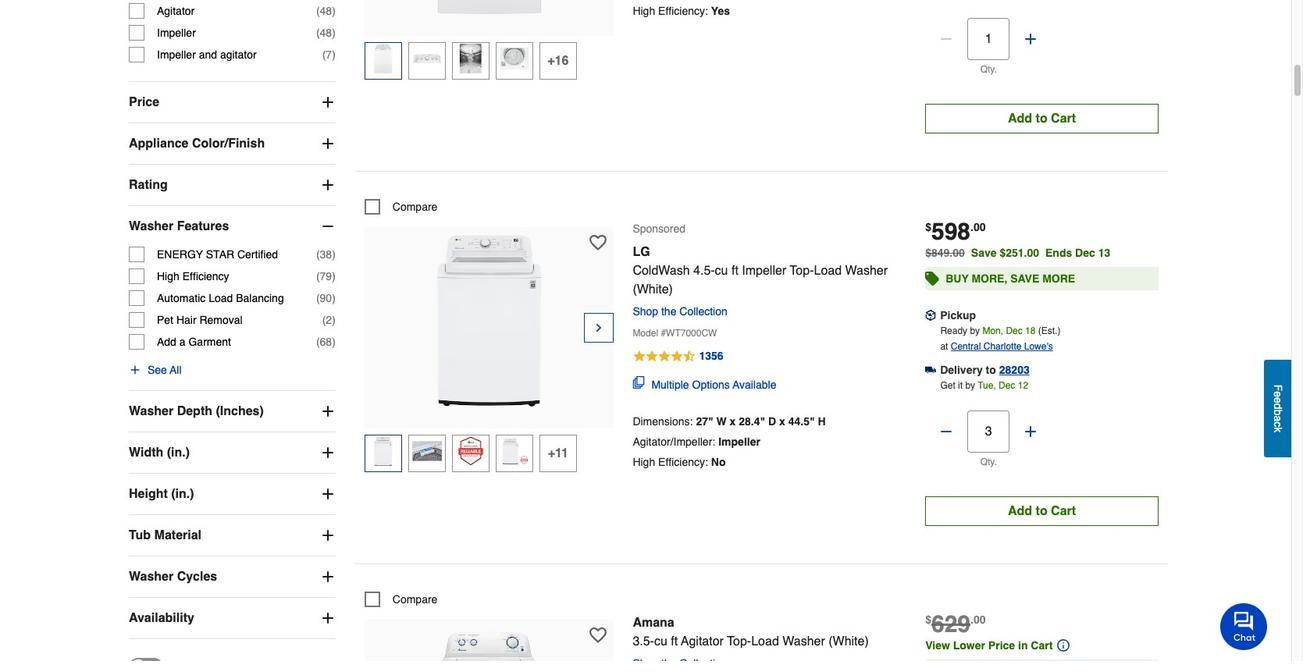 Task type: locate. For each thing, give the bounding box(es) containing it.
d
[[769, 416, 777, 428]]

model # wt7000cw
[[633, 328, 717, 339]]

washer inside button
[[129, 219, 174, 233]]

2 $ from the top
[[926, 614, 932, 626]]

( for agitator
[[316, 5, 320, 17]]

more
[[1043, 272, 1076, 285]]

heart outline image left lg
[[590, 234, 607, 251]]

save up the more,
[[972, 247, 997, 259]]

1 vertical spatial add to cart button
[[926, 497, 1159, 526]]

yes
[[712, 5, 730, 17]]

2 vertical spatial high
[[633, 456, 656, 469]]

1 vertical spatial price
[[989, 640, 1016, 652]]

color/finish
[[192, 137, 265, 151]]

1 vertical spatial minus image
[[939, 424, 955, 440]]

plus image inside rating button
[[320, 177, 336, 193]]

washer cycles button
[[129, 557, 336, 598]]

1 vertical spatial $
[[926, 614, 932, 626]]

0 vertical spatial to
[[1036, 111, 1048, 125]]

1003201568 element
[[365, 592, 438, 608]]

.00 inside the $ 598 .00
[[971, 221, 986, 233]]

$251.00
[[1000, 247, 1040, 259]]

$ for 598
[[926, 221, 932, 233]]

1 vertical spatial load
[[209, 292, 233, 305]]

plus image inside washer cycles button
[[320, 569, 336, 585]]

0 horizontal spatial x
[[730, 416, 736, 428]]

x right d
[[780, 416, 786, 428]]

(in.) for height (in.)
[[171, 487, 194, 501]]

+11
[[548, 447, 569, 461]]

1 vertical spatial compare
[[393, 593, 438, 606]]

1 horizontal spatial save
[[1011, 272, 1040, 285]]

plus image for material
[[320, 528, 336, 544]]

( 48 ) for impeller
[[316, 26, 336, 39]]

1 horizontal spatial load
[[752, 635, 779, 649]]

2 vertical spatial dec
[[999, 380, 1016, 391]]

e up d
[[1273, 392, 1285, 398]]

$ up view
[[926, 614, 932, 626]]

$ inside $ 629 .00
[[926, 614, 932, 626]]

plus image
[[1024, 31, 1039, 47], [320, 94, 336, 110], [320, 177, 336, 193], [320, 404, 336, 419], [1024, 424, 1039, 440], [320, 445, 336, 461], [320, 487, 336, 502]]

#
[[661, 328, 666, 339]]

price inside view lower price in cart button
[[989, 640, 1016, 652]]

6 ) from the top
[[332, 292, 336, 305]]

1 efficiency: from the top
[[659, 5, 708, 17]]

2
[[326, 314, 332, 326]]

height (in.)
[[129, 487, 194, 501]]

charlotte
[[984, 341, 1022, 352]]

height (in.) button
[[129, 474, 336, 515]]

0 vertical spatial minus image
[[320, 219, 336, 234]]

cu up collection
[[715, 264, 729, 278]]

thumbnail image
[[369, 44, 398, 74], [412, 44, 442, 74], [456, 44, 486, 74], [500, 44, 530, 74], [369, 437, 398, 467], [412, 437, 442, 467], [456, 437, 486, 467], [500, 437, 530, 467]]

0 horizontal spatial minus image
[[320, 219, 336, 234]]

1 vertical spatial ft
[[671, 635, 678, 649]]

efficiency: down agitator/impeller:
[[659, 456, 708, 469]]

add to cart button
[[926, 104, 1159, 133], [926, 497, 1159, 526]]

0 horizontal spatial ft
[[671, 635, 678, 649]]

high
[[633, 5, 656, 17], [157, 270, 180, 283], [633, 456, 656, 469]]

by
[[971, 325, 981, 336], [966, 380, 976, 391]]

1 heart outline image from the top
[[590, 234, 607, 251]]

5013197225 element
[[365, 199, 438, 215]]

0 vertical spatial price
[[129, 95, 159, 109]]

2 48 from the top
[[320, 26, 332, 39]]

0 horizontal spatial cu
[[655, 635, 668, 649]]

(in.) inside button
[[171, 487, 194, 501]]

1 horizontal spatial a
[[1273, 416, 1285, 422]]

0 horizontal spatial price
[[129, 95, 159, 109]]

plus image inside height (in.) button
[[320, 487, 336, 502]]

minus image up 38
[[320, 219, 336, 234]]

info image
[[1058, 640, 1071, 652]]

1 vertical spatial gallery item 0 image
[[404, 235, 575, 407]]

0 vertical spatial heart outline image
[[590, 234, 607, 251]]

( for impeller
[[316, 26, 320, 39]]

0 vertical spatial compare
[[393, 200, 438, 213]]

1 stepper number input field with increment and decrement buttons number field from the top
[[968, 18, 1010, 60]]

compare inside 5013197225 element
[[393, 200, 438, 213]]

0 vertical spatial add to cart button
[[926, 104, 1159, 133]]

0 vertical spatial top-
[[790, 264, 814, 278]]

qty. for the rightmost minus icon
[[981, 457, 997, 468]]

0 horizontal spatial top-
[[727, 635, 752, 649]]

ft right 4.5- at the right top
[[732, 264, 739, 278]]

1 vertical spatial ( 48 )
[[316, 26, 336, 39]]

by right it in the bottom right of the page
[[966, 380, 976, 391]]

3 ) from the top
[[332, 48, 336, 61]]

price up the appliance
[[129, 95, 159, 109]]

5 ) from the top
[[332, 270, 336, 283]]

( for pet hair removal
[[322, 314, 326, 326]]

1 vertical spatial add to cart
[[1009, 504, 1077, 518]]

a up "k" on the right bottom of page
[[1273, 416, 1285, 422]]

1 horizontal spatial price
[[989, 640, 1016, 652]]

chevron right image
[[593, 320, 606, 336]]

0 vertical spatial ft
[[732, 264, 739, 278]]

price left in
[[989, 640, 1016, 652]]

top-
[[790, 264, 814, 278], [727, 635, 752, 649]]

price button
[[129, 82, 336, 123]]

( 79 )
[[316, 270, 336, 283]]

2 .00 from the top
[[971, 614, 986, 626]]

plus image inside tub material button
[[320, 528, 336, 544]]

1 compare from the top
[[393, 200, 438, 213]]

washer inside amana 3.5-cu ft agitator top-load washer (white)
[[783, 635, 826, 649]]

dec left 13
[[1076, 247, 1096, 259]]

( for energy star certified
[[316, 248, 320, 261]]

) for high efficiency
[[332, 270, 336, 283]]

3 gallery item 0 image from the top
[[404, 628, 575, 662]]

.00 up was price $849.00 element
[[971, 221, 986, 233]]

washer features button
[[129, 206, 336, 247]]

lowe's
[[1025, 341, 1054, 352]]

1 horizontal spatial agitator
[[681, 635, 724, 649]]

2 vertical spatial load
[[752, 635, 779, 649]]

) for impeller and agitator
[[332, 48, 336, 61]]

1 vertical spatial save
[[1011, 272, 1040, 285]]

to
[[1036, 111, 1048, 125], [986, 364, 997, 376], [1036, 504, 1048, 518]]

2 compare from the top
[[393, 593, 438, 606]]

$ 598 .00
[[926, 218, 986, 245]]

$ up $849.00
[[926, 221, 932, 233]]

) for impeller
[[332, 26, 336, 39]]

add to cart for the rightmost minus icon's stepper number input field with increment and decrement buttons number field
[[1009, 504, 1077, 518]]

plus image
[[320, 136, 336, 151], [129, 364, 141, 376], [320, 528, 336, 544], [320, 569, 336, 585], [320, 611, 336, 626]]

high left yes on the right top of page
[[633, 5, 656, 17]]

2 vertical spatial gallery item 0 image
[[404, 628, 575, 662]]

68
[[320, 336, 332, 348]]

save down $251.00
[[1011, 272, 1040, 285]]

8 ) from the top
[[332, 336, 336, 348]]

efficiency
[[183, 270, 229, 283]]

2 add to cart button from the top
[[926, 497, 1159, 526]]

gallery item 0 image
[[404, 0, 575, 14], [404, 235, 575, 407], [404, 628, 575, 662]]

heart outline image for 598
[[590, 234, 607, 251]]

view
[[926, 640, 951, 652]]

1 vertical spatial .00
[[971, 614, 986, 626]]

wt7000cw
[[666, 328, 717, 339]]

tag filled image
[[926, 268, 940, 290]]

appliance color/finish button
[[129, 123, 336, 164]]

629
[[932, 611, 971, 638]]

2 add to cart from the top
[[1009, 504, 1077, 518]]

removal
[[200, 314, 243, 326]]

multiple options available link
[[633, 377, 777, 393]]

lower
[[954, 640, 986, 652]]

0 vertical spatial 48
[[320, 5, 332, 17]]

1 vertical spatial qty.
[[981, 457, 997, 468]]

1 vertical spatial high
[[157, 270, 180, 283]]

a down hair
[[180, 336, 186, 348]]

2 qty. from the top
[[981, 457, 997, 468]]

0 vertical spatial cu
[[715, 264, 729, 278]]

cu inside amana 3.5-cu ft agitator top-load washer (white)
[[655, 635, 668, 649]]

0 horizontal spatial (white)
[[633, 283, 673, 297]]

0 vertical spatial cart
[[1052, 111, 1077, 125]]

appliance
[[129, 137, 189, 151]]

2 vertical spatial add
[[1009, 504, 1033, 518]]

1 gallery item 0 image from the top
[[404, 0, 575, 14]]

high for high efficiency
[[157, 270, 180, 283]]

$ inside the $ 598 .00
[[926, 221, 932, 233]]

.00 up the lower
[[971, 614, 986, 626]]

0 vertical spatial save
[[972, 247, 997, 259]]

impeller
[[157, 26, 196, 39], [157, 48, 196, 61], [742, 264, 787, 278], [719, 436, 761, 449]]

0 vertical spatial .00
[[971, 221, 986, 233]]

1 ) from the top
[[332, 5, 336, 17]]

) for agitator
[[332, 5, 336, 17]]

2 vertical spatial cart
[[1031, 640, 1053, 652]]

savings save $251.00 element
[[972, 247, 1117, 259]]

pickup image
[[926, 310, 937, 321]]

plus image inside availability button
[[320, 611, 336, 626]]

2 stepper number input field with increment and decrement buttons number field from the top
[[968, 411, 1010, 453]]

garment
[[189, 336, 231, 348]]

0 vertical spatial gallery item 0 image
[[404, 0, 575, 14]]

washer for washer depth (inches)
[[129, 405, 174, 419]]

tue,
[[978, 380, 997, 391]]

impeller inside the dimensions: 27" w x  28.4" d x  44.5" h agitator/impeller: impeller high efficiency: no
[[719, 436, 761, 449]]

d
[[1273, 404, 1285, 410]]

0 vertical spatial add
[[1009, 111, 1033, 125]]

( 68 )
[[316, 336, 336, 348]]

4 ) from the top
[[332, 248, 336, 261]]

1 vertical spatial top-
[[727, 635, 752, 649]]

2 efficiency: from the top
[[659, 456, 708, 469]]

0 vertical spatial load
[[814, 264, 842, 278]]

heart outline image
[[590, 234, 607, 251], [590, 627, 607, 644]]

0 vertical spatial (white)
[[633, 283, 673, 297]]

f e e d b a c k button
[[1265, 360, 1292, 458]]

0 vertical spatial stepper number input field with increment and decrement buttons number field
[[968, 18, 1010, 60]]

by inside ready by mon, dec 18 (est.) at central charlotte lowe's
[[971, 325, 981, 336]]

impeller inside 'lg coldwash 4.5-cu ft impeller top-load washer (white)'
[[742, 264, 787, 278]]

plus image inside price button
[[320, 94, 336, 110]]

90
[[320, 292, 332, 305]]

48 for impeller
[[320, 26, 332, 39]]

pickup
[[941, 309, 977, 322]]

cart for minus image
[[1052, 111, 1077, 125]]

by left mon, at the right of the page
[[971, 325, 981, 336]]

1 vertical spatial cart
[[1052, 504, 1077, 518]]

) for add a garment
[[332, 336, 336, 348]]

e
[[1273, 392, 1285, 398], [1273, 398, 1285, 404]]

stepper number input field with increment and decrement buttons number field down "tue,"
[[968, 411, 1010, 453]]

washer for washer features
[[129, 219, 174, 233]]

1 horizontal spatial top-
[[790, 264, 814, 278]]

2 vertical spatial to
[[1036, 504, 1048, 518]]

1 $ from the top
[[926, 221, 932, 233]]

(in.) right height
[[171, 487, 194, 501]]

1 vertical spatial dec
[[1007, 325, 1023, 336]]

plus image inside washer depth (inches) button
[[320, 404, 336, 419]]

washer features
[[129, 219, 229, 233]]

automatic
[[157, 292, 206, 305]]

2 heart outline image from the top
[[590, 627, 607, 644]]

h
[[818, 416, 826, 428]]

1 vertical spatial efficiency:
[[659, 456, 708, 469]]

.00 for 629
[[971, 614, 986, 626]]

( 90 )
[[316, 292, 336, 305]]

washer inside 'lg coldwash 4.5-cu ft impeller top-load washer (white)'
[[846, 264, 888, 278]]

compare for 629
[[393, 593, 438, 606]]

high down energy
[[157, 270, 180, 283]]

agitator up impeller and agitator at top left
[[157, 5, 195, 17]]

.00 inside $ 629 .00
[[971, 614, 986, 626]]

plus image inside appliance color/finish button
[[320, 136, 336, 151]]

2 x from the left
[[780, 416, 786, 428]]

amana
[[633, 616, 675, 630]]

plus image for height (in.)
[[320, 487, 336, 502]]

)
[[332, 5, 336, 17], [332, 26, 336, 39], [332, 48, 336, 61], [332, 248, 336, 261], [332, 270, 336, 283], [332, 292, 336, 305], [332, 314, 336, 326], [332, 336, 336, 348]]

1 horizontal spatial ft
[[732, 264, 739, 278]]

1 vertical spatial (white)
[[829, 635, 869, 649]]

1 add to cart from the top
[[1009, 111, 1077, 125]]

1 horizontal spatial x
[[780, 416, 786, 428]]

1 vertical spatial (in.)
[[171, 487, 194, 501]]

high inside the dimensions: 27" w x  28.4" d x  44.5" h agitator/impeller: impeller high efficiency: no
[[633, 456, 656, 469]]

washer
[[129, 219, 174, 233], [846, 264, 888, 278], [129, 405, 174, 419], [129, 570, 174, 584], [783, 635, 826, 649]]

1 add to cart button from the top
[[926, 104, 1159, 133]]

the
[[662, 305, 677, 318]]

1 .00 from the top
[[971, 221, 986, 233]]

0 vertical spatial qty.
[[981, 64, 997, 75]]

1 horizontal spatial (white)
[[829, 635, 869, 649]]

x right the w
[[730, 416, 736, 428]]

dec left 18
[[1007, 325, 1023, 336]]

1 vertical spatial heart outline image
[[590, 627, 607, 644]]

2 horizontal spatial load
[[814, 264, 842, 278]]

ends
[[1046, 247, 1073, 259]]

0 horizontal spatial agitator
[[157, 5, 195, 17]]

qty. for minus image
[[981, 64, 997, 75]]

) for energy star certified
[[332, 248, 336, 261]]

0 vertical spatial add to cart
[[1009, 111, 1077, 125]]

+16
[[548, 54, 569, 68]]

dec for 13
[[1076, 247, 1096, 259]]

0 vertical spatial high
[[633, 5, 656, 17]]

dec left 12
[[999, 380, 1016, 391]]

agitator right 3.5-
[[681, 635, 724, 649]]

a
[[180, 336, 186, 348], [1273, 416, 1285, 422]]

( 48 ) for agitator
[[316, 5, 336, 17]]

0 vertical spatial by
[[971, 325, 981, 336]]

impeller left the and
[[157, 48, 196, 61]]

2 ) from the top
[[332, 26, 336, 39]]

1 ( 48 ) from the top
[[316, 5, 336, 17]]

0 vertical spatial a
[[180, 336, 186, 348]]

ft down amana at the bottom
[[671, 635, 678, 649]]

1 vertical spatial 48
[[320, 26, 332, 39]]

7 ) from the top
[[332, 314, 336, 326]]

plus image inside width (in.) button
[[320, 445, 336, 461]]

1 vertical spatial stepper number input field with increment and decrement buttons number field
[[968, 411, 1010, 453]]

0 vertical spatial efficiency:
[[659, 5, 708, 17]]

1 vertical spatial cu
[[655, 635, 668, 649]]

at
[[941, 341, 949, 352]]

(in.) right width
[[167, 446, 190, 460]]

1 vertical spatial agitator
[[681, 635, 724, 649]]

tub material
[[129, 529, 202, 543]]

13
[[1099, 247, 1111, 259]]

stepper number input field with increment and decrement buttons number field for minus image
[[968, 18, 1010, 60]]

0 vertical spatial $
[[926, 221, 932, 233]]

$ for 629
[[926, 614, 932, 626]]

shop the collection
[[633, 305, 728, 318]]

high down agitator/impeller:
[[633, 456, 656, 469]]

ends dec 13 element
[[1046, 247, 1117, 259]]

1 48 from the top
[[320, 5, 332, 17]]

available
[[733, 379, 777, 392]]

heart outline image left 3.5-
[[590, 627, 607, 644]]

2 ( 48 ) from the top
[[316, 26, 336, 39]]

compare inside 1003201568 element
[[393, 593, 438, 606]]

79
[[320, 270, 332, 283]]

0 vertical spatial (in.)
[[167, 446, 190, 460]]

minus image down get
[[939, 424, 955, 440]]

Stepper number input field with increment and decrement buttons number field
[[968, 18, 1010, 60], [968, 411, 1010, 453]]

high efficiency: yes
[[633, 5, 730, 17]]

cu down amana at the bottom
[[655, 635, 668, 649]]

0 vertical spatial dec
[[1076, 247, 1096, 259]]

0 vertical spatial ( 48 )
[[316, 5, 336, 17]]

impeller and agitator
[[157, 48, 257, 61]]

impeller down '28.4"' on the right bottom of the page
[[719, 436, 761, 449]]

efficiency: left yes on the right top of page
[[659, 5, 708, 17]]

minus image
[[320, 219, 336, 234], [939, 424, 955, 440]]

actual price $598.00 element
[[926, 218, 986, 245]]

tub
[[129, 529, 151, 543]]

( 7 )
[[322, 48, 336, 61]]

compare for 598
[[393, 200, 438, 213]]

$ 629 .00
[[926, 611, 986, 638]]

1 horizontal spatial minus image
[[939, 424, 955, 440]]

impeller right 4.5- at the right top
[[742, 264, 787, 278]]

e up b
[[1273, 398, 1285, 404]]

tub material button
[[129, 515, 336, 556]]

(in.) inside button
[[167, 446, 190, 460]]

collection
[[680, 305, 728, 318]]

model
[[633, 328, 659, 339]]

(in.) for width (in.)
[[167, 446, 190, 460]]

1 qty. from the top
[[981, 64, 997, 75]]

stepper number input field with increment and decrement buttons number field right minus image
[[968, 18, 1010, 60]]

1 vertical spatial a
[[1273, 416, 1285, 422]]

1 horizontal spatial cu
[[715, 264, 729, 278]]

view lower price in cart button
[[926, 640, 1072, 653]]

more,
[[972, 272, 1008, 285]]



Task type: vqa. For each thing, say whether or not it's contained in the screenshot.


Task type: describe. For each thing, give the bounding box(es) containing it.
dec for 12
[[999, 380, 1016, 391]]

lg
[[633, 245, 650, 259]]

plus image for width (in.)
[[320, 445, 336, 461]]

7
[[326, 48, 332, 61]]

balancing
[[236, 292, 284, 305]]

2 e from the top
[[1273, 398, 1285, 404]]

washer depth (inches)
[[129, 405, 264, 419]]

cart inside button
[[1031, 640, 1053, 652]]

1 e from the top
[[1273, 392, 1285, 398]]

( for high efficiency
[[316, 270, 320, 283]]

plus image for washer depth (inches)
[[320, 404, 336, 419]]

( for add a garment
[[316, 336, 320, 348]]

598
[[932, 218, 971, 245]]

automatic load balancing
[[157, 292, 284, 305]]

plus image for cycles
[[320, 569, 336, 585]]

top- inside 'lg coldwash 4.5-cu ft impeller top-load washer (white)'
[[790, 264, 814, 278]]

chat invite button image
[[1221, 603, 1269, 651]]

agitator
[[220, 48, 257, 61]]

truck filled image
[[926, 365, 937, 376]]

28.4"
[[739, 416, 766, 428]]

+16 button
[[540, 42, 577, 79]]

high for high efficiency: yes
[[633, 5, 656, 17]]

add to cart for stepper number input field with increment and decrement buttons number field for minus image
[[1009, 111, 1077, 125]]

see all
[[148, 364, 182, 376]]

1 x from the left
[[730, 416, 736, 428]]

hair
[[176, 314, 197, 326]]

0 horizontal spatial save
[[972, 247, 997, 259]]

load inside 'lg coldwash 4.5-cu ft impeller top-load washer (white)'
[[814, 264, 842, 278]]

add for minus image
[[1009, 111, 1033, 125]]

efficiency: inside the dimensions: 27" w x  28.4" d x  44.5" h agitator/impeller: impeller high efficiency: no
[[659, 456, 708, 469]]

add to cart button for the rightmost minus icon's stepper number input field with increment and decrement buttons number field
[[926, 497, 1159, 526]]

width (in.) button
[[129, 433, 336, 473]]

central
[[951, 341, 982, 352]]

delivery to 28203
[[941, 364, 1030, 376]]

1356 button
[[633, 347, 907, 366]]

washer depth (inches) button
[[129, 391, 336, 432]]

plus image for color/finish
[[320, 136, 336, 151]]

it
[[959, 380, 963, 391]]

cart for the rightmost minus icon
[[1052, 504, 1077, 518]]

ready
[[941, 325, 968, 336]]

4.5-
[[694, 264, 715, 278]]

1 vertical spatial add
[[157, 336, 176, 348]]

impeller up impeller and agitator at top left
[[157, 26, 196, 39]]

f e e d b a c k
[[1273, 385, 1285, 433]]

width
[[129, 446, 163, 460]]

amana 3.5-cu ft agitator top-load washer (white)
[[633, 616, 869, 649]]

27"
[[696, 416, 714, 428]]

price inside price button
[[129, 95, 159, 109]]

agitator/impeller:
[[633, 436, 716, 449]]

add for the rightmost minus icon
[[1009, 504, 1033, 518]]

plus image for price
[[320, 94, 336, 110]]

c
[[1273, 422, 1285, 428]]

star
[[206, 248, 234, 261]]

( for impeller and agitator
[[322, 48, 326, 61]]

ready by mon, dec 18 (est.) at central charlotte lowe's
[[941, 325, 1061, 352]]

3.5-
[[633, 635, 655, 649]]

f
[[1273, 385, 1285, 392]]

ft inside amana 3.5-cu ft agitator top-load washer (white)
[[671, 635, 678, 649]]

top- inside amana 3.5-cu ft agitator top-load washer (white)
[[727, 635, 752, 649]]

0 horizontal spatial a
[[180, 336, 186, 348]]

12
[[1019, 380, 1029, 391]]

shop the collection link
[[633, 305, 734, 318]]

plus image for rating
[[320, 177, 336, 193]]

availability
[[129, 612, 194, 626]]

material
[[154, 529, 202, 543]]

and
[[199, 48, 217, 61]]

dimensions: 27" w x  28.4" d x  44.5" h agitator/impeller: impeller high efficiency: no
[[633, 416, 826, 469]]

pet
[[157, 314, 173, 326]]

48 for agitator
[[320, 5, 332, 17]]

load inside amana 3.5-cu ft agitator top-load washer (white)
[[752, 635, 779, 649]]

multiple
[[652, 379, 690, 392]]

(est.)
[[1039, 325, 1061, 336]]

washer cycles
[[129, 570, 217, 584]]

mon,
[[983, 325, 1004, 336]]

a inside button
[[1273, 416, 1285, 422]]

1 vertical spatial by
[[966, 380, 976, 391]]

1 vertical spatial to
[[986, 364, 997, 376]]

(white) inside 'lg coldwash 4.5-cu ft impeller top-load washer (white)'
[[633, 283, 673, 297]]

minus image inside washer features button
[[320, 219, 336, 234]]

height
[[129, 487, 168, 501]]

depth
[[177, 405, 212, 419]]

coldwash
[[633, 264, 690, 278]]

high efficiency
[[157, 270, 229, 283]]

no
[[712, 456, 726, 469]]

view lower price in cart
[[926, 640, 1053, 652]]

18
[[1026, 325, 1036, 336]]

to for stepper number input field with increment and decrement buttons number field for minus image
[[1036, 111, 1048, 125]]

$849.00
[[926, 247, 965, 259]]

ft inside 'lg coldwash 4.5-cu ft impeller top-load washer (white)'
[[732, 264, 739, 278]]

plus image inside see all button
[[129, 364, 141, 376]]

k
[[1273, 428, 1285, 433]]

0 vertical spatial agitator
[[157, 5, 195, 17]]

was price $849.00 element
[[926, 243, 972, 259]]

cycles
[[177, 570, 217, 584]]

38
[[320, 248, 332, 261]]

cu inside 'lg coldwash 4.5-cu ft impeller top-load washer (white)'
[[715, 264, 729, 278]]

shop
[[633, 305, 659, 318]]

energy
[[157, 248, 203, 261]]

see all button
[[129, 362, 182, 378]]

certified
[[237, 248, 278, 261]]

add to cart button for stepper number input field with increment and decrement buttons number field for minus image
[[926, 104, 1159, 133]]

buy
[[946, 272, 969, 285]]

) for automatic load balancing
[[332, 292, 336, 305]]

heart outline image for 629
[[590, 627, 607, 644]]

central charlotte lowe's button
[[951, 339, 1054, 354]]

44.5"
[[789, 416, 815, 428]]

2 gallery item 0 image from the top
[[404, 235, 575, 407]]

dec inside ready by mon, dec 18 (est.) at central charlotte lowe's
[[1007, 325, 1023, 336]]

+11 button
[[540, 435, 577, 472]]

agitator inside amana 3.5-cu ft agitator top-load washer (white)
[[681, 635, 724, 649]]

0 horizontal spatial load
[[209, 292, 233, 305]]

in
[[1019, 640, 1028, 652]]

4.5 stars image
[[633, 347, 725, 366]]

features
[[177, 219, 229, 233]]

dimensions:
[[633, 416, 693, 428]]

lg coldwash 4.5-cu ft impeller top-load washer (white)
[[633, 245, 888, 297]]

minus image
[[939, 31, 955, 47]]

all
[[170, 364, 182, 376]]

.00 for 598
[[971, 221, 986, 233]]

w
[[717, 416, 727, 428]]

(white) inside amana 3.5-cu ft agitator top-load washer (white)
[[829, 635, 869, 649]]

( for automatic load balancing
[[316, 292, 320, 305]]

) for pet hair removal
[[332, 314, 336, 326]]

(inches)
[[216, 405, 264, 419]]

washer for washer cycles
[[129, 570, 174, 584]]

$849.00 save $251.00 ends dec 13
[[926, 247, 1111, 259]]

sponsored
[[633, 222, 686, 235]]

stepper number input field with increment and decrement buttons number field for the rightmost minus icon
[[968, 411, 1010, 453]]

options
[[693, 379, 730, 392]]

to for the rightmost minus icon's stepper number input field with increment and decrement buttons number field
[[1036, 504, 1048, 518]]

width (in.)
[[129, 446, 190, 460]]

28203
[[1000, 364, 1030, 376]]



